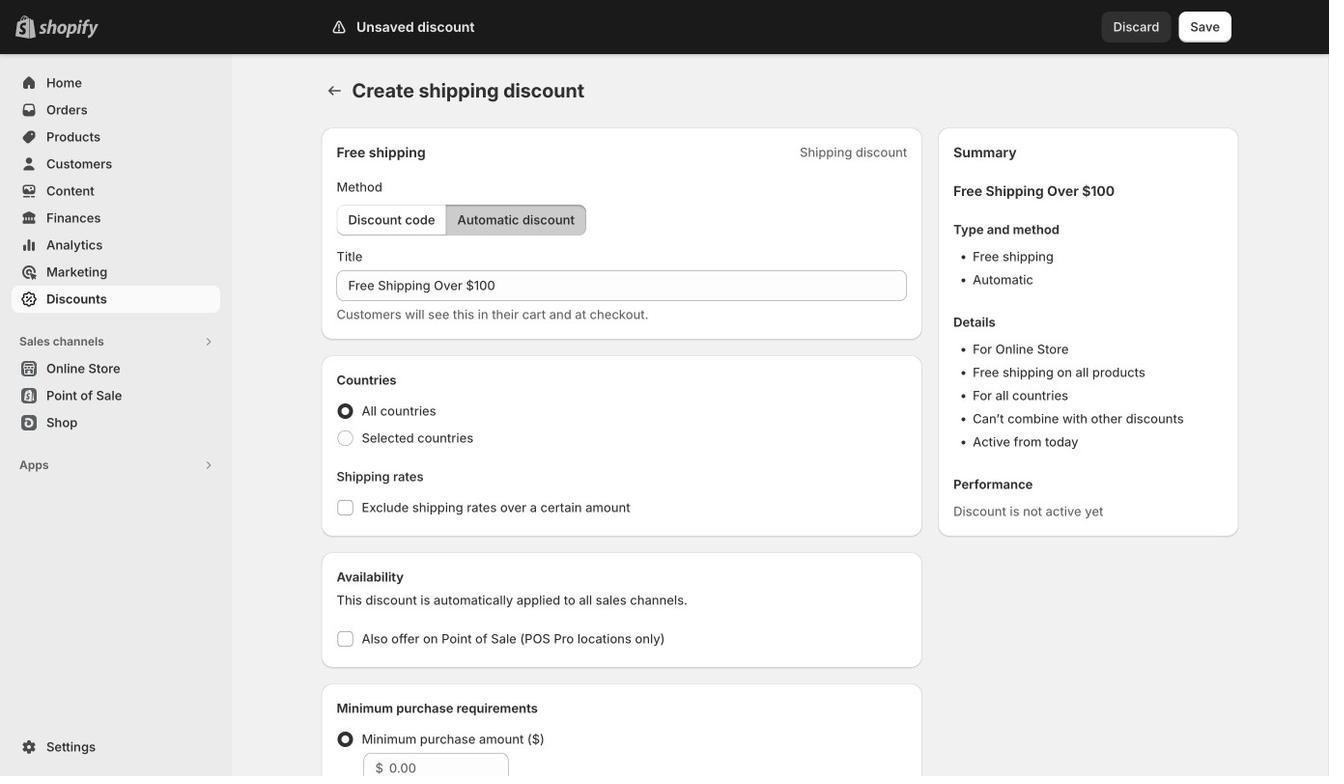 Task type: locate. For each thing, give the bounding box(es) containing it.
None text field
[[337, 270, 907, 301]]



Task type: vqa. For each thing, say whether or not it's contained in the screenshot.
leftmost 'Shopify' image
no



Task type: describe. For each thing, give the bounding box(es) containing it.
shopify image
[[39, 19, 99, 38]]

0.00 text field
[[389, 753, 509, 777]]



